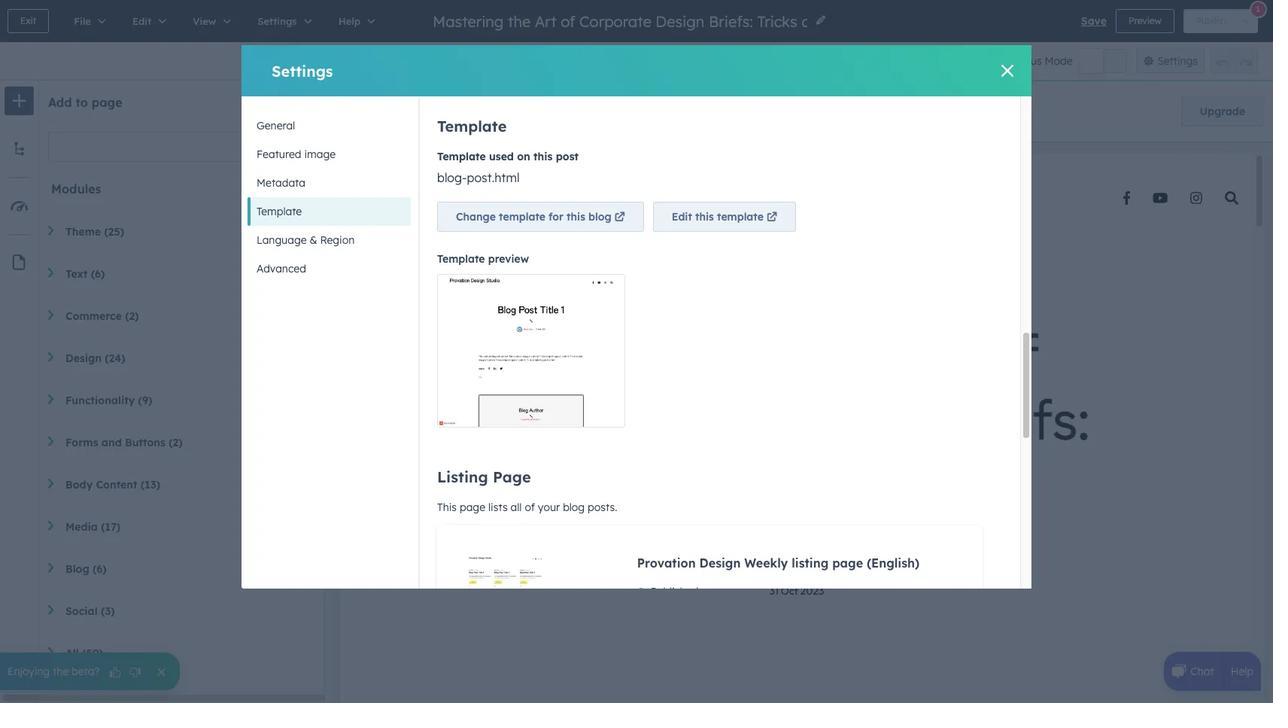Task type: vqa. For each thing, say whether or not it's contained in the screenshot.
right the blog
yes



Task type: describe. For each thing, give the bounding box(es) containing it.
to
[[76, 95, 88, 110]]

settings inside button
[[1158, 54, 1198, 68]]

1
[[1256, 3, 1261, 14]]

language & region button
[[248, 226, 411, 254]]

listing
[[792, 555, 829, 570]]

0 horizontal spatial blog
[[563, 500, 585, 514]]

edit
[[672, 210, 692, 223]]

provation design weekly listing page ( english )
[[637, 555, 920, 570]]

close image for settings
[[1002, 65, 1014, 77]]

page
[[493, 467, 531, 486]]

blog inside button
[[589, 210, 612, 223]]

2 template from the left
[[717, 210, 764, 223]]

of
[[525, 500, 535, 514]]

enjoying
[[8, 665, 50, 678]]

metadata button
[[248, 169, 411, 197]]

posts.
[[588, 500, 618, 514]]

publish button
[[1184, 9, 1240, 33]]

your for of
[[538, 500, 560, 514]]

this page lists all of your blog posts.
[[437, 500, 618, 514]]

language
[[257, 233, 307, 247]]

general
[[257, 119, 295, 132]]

template button
[[248, 197, 411, 226]]

region
[[320, 233, 355, 247]]

)
[[915, 555, 920, 570]]

chat
[[1191, 665, 1215, 678]]

change template for this blog button
[[437, 201, 644, 232]]

focus mode element
[[1079, 49, 1127, 73]]

weekly
[[745, 555, 788, 570]]

enjoying the beta?
[[8, 665, 100, 678]]

featured image
[[257, 148, 336, 161]]

dialog containing settings
[[242, 45, 1032, 695]]

design
[[700, 555, 741, 570]]

save button
[[1082, 12, 1107, 30]]

add to page
[[48, 95, 122, 110]]

this for template used on this post blog-post.html
[[534, 150, 553, 163]]

image
[[304, 148, 336, 161]]

from
[[532, 104, 561, 119]]

modules
[[51, 181, 101, 196]]

mode
[[1045, 54, 1073, 68]]

lists
[[488, 500, 508, 514]]

post
[[556, 150, 579, 163]]

advanced
[[257, 262, 306, 275]]

blog.
[[597, 104, 627, 119]]

template up used
[[437, 116, 507, 135]]

general button
[[248, 111, 411, 140]]

close image for add to page
[[296, 99, 305, 108]]

edit this template button
[[653, 201, 796, 232]]

featured image button
[[248, 140, 411, 169]]

template inside button
[[257, 205, 302, 218]]

template inside "template used on this post blog-post.html"
[[437, 150, 486, 163]]

blog-
[[437, 170, 467, 185]]

featured
[[257, 148, 301, 161]]

used
[[489, 150, 514, 163]]

enjoying the beta? button
[[0, 653, 180, 690]]

listing page
[[437, 467, 531, 486]]

english
[[872, 555, 915, 570]]

the for hubspot
[[420, 104, 440, 119]]

preview
[[488, 252, 529, 265]]

metadata
[[257, 176, 306, 190]]

&
[[310, 233, 317, 247]]

remove the hubspot logo from your blog.
[[368, 104, 627, 119]]

the for beta?
[[53, 665, 69, 678]]



Task type: locate. For each thing, give the bounding box(es) containing it.
the
[[420, 104, 440, 119], [53, 665, 69, 678]]

page
[[92, 95, 122, 110], [460, 500, 486, 514], [833, 555, 863, 570]]

change
[[456, 210, 496, 223]]

change template for this blog
[[456, 210, 612, 223]]

page left (
[[833, 555, 863, 570]]

(
[[867, 555, 872, 570]]

1 vertical spatial blog
[[563, 500, 585, 514]]

template
[[499, 210, 546, 223], [717, 210, 764, 223]]

template down change
[[437, 252, 485, 265]]

0 vertical spatial close image
[[1002, 65, 1014, 77]]

published
[[651, 585, 699, 598]]

1 vertical spatial the
[[53, 665, 69, 678]]

dialog
[[242, 45, 1032, 695]]

for
[[549, 210, 564, 223]]

preview image of template image
[[437, 274, 626, 427]]

on
[[517, 150, 531, 163]]

close image
[[1002, 65, 1014, 77], [296, 99, 305, 108]]

group
[[1211, 48, 1259, 74]]

1 horizontal spatial close image
[[1002, 65, 1014, 77]]

page right to
[[92, 95, 122, 110]]

1 vertical spatial your
[[538, 500, 560, 514]]

upgrade
[[1200, 105, 1246, 118]]

provation
[[637, 555, 696, 570]]

thumbsdown image
[[128, 666, 142, 680]]

remove
[[368, 104, 417, 119]]

preview
[[1129, 15, 1162, 26]]

preview button
[[1116, 9, 1175, 33]]

this for change template for this blog
[[567, 210, 586, 223]]

publish
[[1197, 15, 1227, 26]]

template left the for at the left of the page
[[499, 210, 546, 223]]

1 horizontal spatial this
[[567, 210, 586, 223]]

focus mode
[[1013, 54, 1073, 68]]

your right 'of'
[[538, 500, 560, 514]]

logo
[[501, 104, 528, 119]]

your right from on the left top of the page
[[565, 104, 593, 119]]

0 vertical spatial blog
[[589, 210, 612, 223]]

template preview
[[437, 252, 529, 265]]

exit link
[[8, 9, 49, 33]]

1 vertical spatial page
[[460, 500, 486, 514]]

template
[[437, 116, 507, 135], [437, 150, 486, 163], [257, 205, 302, 218], [437, 252, 485, 265]]

0 vertical spatial page
[[92, 95, 122, 110]]

0 horizontal spatial settings
[[272, 61, 333, 80]]

2 horizontal spatial page
[[833, 555, 863, 570]]

help
[[1231, 665, 1254, 678]]

1 horizontal spatial your
[[565, 104, 593, 119]]

this
[[437, 500, 457, 514]]

upgrade link
[[1181, 96, 1265, 126]]

all
[[511, 500, 522, 514]]

hubspot
[[444, 104, 497, 119]]

template right edit
[[717, 210, 764, 223]]

0 vertical spatial your
[[565, 104, 593, 119]]

post.html
[[467, 170, 520, 185]]

thumbsup image
[[109, 666, 122, 680]]

add
[[48, 95, 72, 110]]

0 horizontal spatial template
[[499, 210, 546, 223]]

focus
[[1013, 54, 1042, 68]]

close image inside dialog
[[1002, 65, 1014, 77]]

0 horizontal spatial your
[[538, 500, 560, 514]]

save
[[1082, 14, 1107, 28]]

None field
[[431, 11, 809, 31]]

settings
[[1158, 54, 1198, 68], [272, 61, 333, 80]]

1 horizontal spatial blog
[[589, 210, 612, 223]]

the left beta?
[[53, 665, 69, 678]]

the right remove
[[420, 104, 440, 119]]

beta?
[[72, 665, 100, 678]]

listing
[[437, 467, 488, 486]]

Search search field
[[48, 132, 315, 162]]

your for from
[[565, 104, 593, 119]]

settings down preview button
[[1158, 54, 1198, 68]]

0 vertical spatial the
[[420, 104, 440, 119]]

blog left posts. on the bottom left of the page
[[563, 500, 585, 514]]

0 horizontal spatial page
[[92, 95, 122, 110]]

template used on this post blog-post.html
[[437, 150, 579, 185]]

this inside "template used on this post blog-post.html"
[[534, 150, 553, 163]]

2 vertical spatial page
[[833, 555, 863, 570]]

blog right the for at the left of the page
[[589, 210, 612, 223]]

exit
[[20, 15, 36, 26]]

template down "metadata"
[[257, 205, 302, 218]]

1 horizontal spatial settings
[[1158, 54, 1198, 68]]

this right the for at the left of the page
[[567, 210, 586, 223]]

advanced button
[[248, 254, 411, 283]]

this
[[534, 150, 553, 163], [567, 210, 586, 223], [696, 210, 714, 223]]

edit this template
[[672, 210, 764, 223]]

template up "blog-"
[[437, 150, 486, 163]]

page left lists
[[460, 500, 486, 514]]

your
[[565, 104, 593, 119], [538, 500, 560, 514]]

your inside dialog
[[538, 500, 560, 514]]

0 horizontal spatial close image
[[296, 99, 305, 108]]

settings button
[[1136, 48, 1205, 74]]

0 horizontal spatial the
[[53, 665, 69, 678]]

language & region
[[257, 233, 355, 247]]

close image up general button at the left top
[[296, 99, 305, 108]]

publish group
[[1184, 9, 1259, 33]]

1 horizontal spatial template
[[717, 210, 764, 223]]

1 horizontal spatial page
[[460, 500, 486, 514]]

1 horizontal spatial the
[[420, 104, 440, 119]]

this right edit
[[696, 210, 714, 223]]

this right on
[[534, 150, 553, 163]]

1 template from the left
[[499, 210, 546, 223]]

0 horizontal spatial this
[[534, 150, 553, 163]]

2 horizontal spatial this
[[696, 210, 714, 223]]

close image left mode
[[1002, 65, 1014, 77]]

blog
[[589, 210, 612, 223], [563, 500, 585, 514]]

the inside button
[[53, 665, 69, 678]]

settings up general
[[272, 61, 333, 80]]

1 vertical spatial close image
[[296, 99, 305, 108]]



